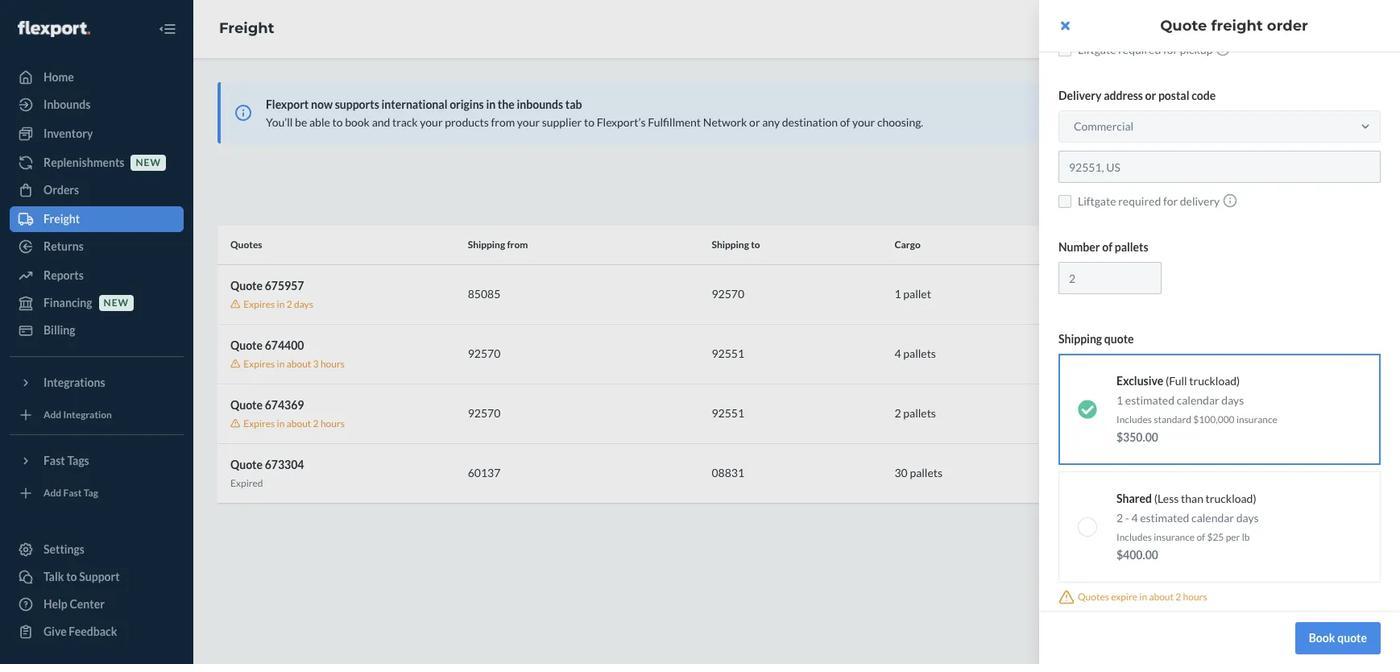 Task type: describe. For each thing, give the bounding box(es) containing it.
center
[[1378, 303, 1392, 336]]

1
[[1117, 393, 1124, 407]]

quote for book quote
[[1338, 631, 1368, 645]]

shared (less than truckload) 2 - 4 estimated calendar days includes insurance of $25 per lb $400.00
[[1117, 492, 1260, 562]]

than
[[1182, 492, 1204, 505]]

book quote button
[[1296, 622, 1382, 655]]

per
[[1227, 531, 1241, 543]]

delivery
[[1181, 194, 1221, 208]]

includes inside the shared (less than truckload) 2 - 4 estimated calendar days includes insurance of $25 per lb $400.00
[[1117, 531, 1153, 543]]

of inside the shared (less than truckload) 2 - 4 estimated calendar days includes insurance of $25 per lb $400.00
[[1197, 531, 1206, 543]]

U.S. address only text field
[[1059, 151, 1382, 183]]

freight
[[1212, 17, 1264, 35]]

for for pickup
[[1164, 43, 1179, 56]]

pickup
[[1181, 43, 1213, 56]]

shared
[[1117, 492, 1153, 505]]

$25
[[1208, 531, 1225, 543]]

shipping
[[1059, 332, 1103, 346]]

insurance inside the shared (less than truckload) 2 - 4 estimated calendar days includes insurance of $25 per lb $400.00
[[1154, 531, 1195, 543]]

calendar inside the shared (less than truckload) 2 - 4 estimated calendar days includes insurance of $25 per lb $400.00
[[1192, 511, 1235, 525]]

insurance inside exclusive (full truckload) 1 estimated calendar days includes standard $100,000 insurance $350.00
[[1237, 414, 1278, 426]]

pallets
[[1115, 240, 1149, 254]]

address
[[1104, 89, 1144, 102]]

2 for hours
[[1176, 591, 1182, 603]]

truckload) inside the shared (less than truckload) 2 - 4 estimated calendar days includes insurance of $25 per lb $400.00
[[1206, 492, 1257, 505]]

close image
[[1061, 19, 1070, 32]]

liftgate for liftgate required for pickup
[[1078, 43, 1117, 56]]

for for delivery
[[1164, 194, 1179, 208]]

$100,000
[[1194, 414, 1235, 426]]

help center
[[1378, 303, 1392, 361]]

quotes expire in about 2 hours
[[1078, 591, 1208, 603]]

quotes
[[1078, 591, 1110, 603]]



Task type: locate. For each thing, give the bounding box(es) containing it.
quote for shipping quote
[[1105, 332, 1135, 346]]

None checkbox
[[1059, 43, 1072, 56], [1059, 195, 1072, 208], [1059, 43, 1072, 56], [1059, 195, 1072, 208]]

0 vertical spatial quote
[[1105, 332, 1135, 346]]

number of pallets
[[1059, 240, 1149, 254]]

1 for from the top
[[1164, 43, 1179, 56]]

1 horizontal spatial 2
[[1176, 591, 1182, 603]]

1 vertical spatial days
[[1237, 511, 1260, 525]]

delivery address or postal code
[[1059, 89, 1217, 102]]

insurance down (less
[[1154, 531, 1195, 543]]

required for delivery
[[1119, 194, 1162, 208]]

calendar
[[1177, 393, 1220, 407], [1192, 511, 1235, 525]]

0 vertical spatial liftgate
[[1078, 43, 1117, 56]]

exclusive (full truckload) 1 estimated calendar days includes standard $100,000 insurance $350.00
[[1117, 374, 1278, 444]]

required for pickup
[[1119, 43, 1162, 56]]

-
[[1126, 511, 1130, 525]]

or
[[1146, 89, 1157, 102]]

1 includes from the top
[[1117, 414, 1153, 426]]

0 vertical spatial estimated
[[1126, 393, 1175, 407]]

0 vertical spatial of
[[1103, 240, 1113, 254]]

4
[[1132, 511, 1139, 525]]

(less
[[1155, 492, 1180, 505]]

includes
[[1117, 414, 1153, 426], [1117, 531, 1153, 543]]

includes up $350.00
[[1117, 414, 1153, 426]]

0 vertical spatial truckload)
[[1190, 374, 1241, 388]]

1 vertical spatial quote
[[1338, 631, 1368, 645]]

2 left hours
[[1176, 591, 1182, 603]]

for left pickup
[[1164, 43, 1179, 56]]

1 vertical spatial estimated
[[1141, 511, 1190, 525]]

truckload) right (full
[[1190, 374, 1241, 388]]

for
[[1164, 43, 1179, 56], [1164, 194, 1179, 208]]

(full
[[1166, 374, 1188, 388]]

delivery
[[1059, 89, 1102, 102]]

1 required from the top
[[1119, 43, 1162, 56]]

days inside exclusive (full truckload) 1 estimated calendar days includes standard $100,000 insurance $350.00
[[1222, 393, 1245, 407]]

0 vertical spatial for
[[1164, 43, 1179, 56]]

postal
[[1159, 89, 1190, 102]]

days inside the shared (less than truckload) 2 - 4 estimated calendar days includes insurance of $25 per lb $400.00
[[1237, 511, 1260, 525]]

shipping quote
[[1059, 332, 1135, 346]]

1 horizontal spatial insurance
[[1237, 414, 1278, 426]]

includes up $400.00
[[1117, 531, 1153, 543]]

0 vertical spatial includes
[[1117, 414, 1153, 426]]

calendar inside exclusive (full truckload) 1 estimated calendar days includes standard $100,000 insurance $350.00
[[1177, 393, 1220, 407]]

liftgate up the number of pallets
[[1078, 194, 1117, 208]]

1 vertical spatial 2
[[1176, 591, 1182, 603]]

estimated inside exclusive (full truckload) 1 estimated calendar days includes standard $100,000 insurance $350.00
[[1126, 393, 1175, 407]]

of left pallets
[[1103, 240, 1113, 254]]

0 vertical spatial required
[[1119, 43, 1162, 56]]

0 vertical spatial calendar
[[1177, 393, 1220, 407]]

liftgate required for delivery
[[1078, 194, 1221, 208]]

1 vertical spatial liftgate
[[1078, 194, 1117, 208]]

days up $100,000
[[1222, 393, 1245, 407]]

1 horizontal spatial quote
[[1338, 631, 1368, 645]]

liftgate required for pickup
[[1078, 43, 1213, 56]]

truckload) up "per"
[[1206, 492, 1257, 505]]

of
[[1103, 240, 1113, 254], [1197, 531, 1206, 543]]

truckload) inside exclusive (full truckload) 1 estimated calendar days includes standard $100,000 insurance $350.00
[[1190, 374, 1241, 388]]

$350.00
[[1117, 430, 1159, 444]]

quote
[[1161, 17, 1208, 35]]

1 horizontal spatial of
[[1197, 531, 1206, 543]]

2 for from the top
[[1164, 194, 1179, 208]]

includes inside exclusive (full truckload) 1 estimated calendar days includes standard $100,000 insurance $350.00
[[1117, 414, 1153, 426]]

quote right book
[[1338, 631, 1368, 645]]

help
[[1378, 339, 1392, 361]]

0 vertical spatial days
[[1222, 393, 1245, 407]]

estimated down the exclusive
[[1126, 393, 1175, 407]]

0 vertical spatial insurance
[[1237, 414, 1278, 426]]

calendar up $100,000
[[1177, 393, 1220, 407]]

estimated
[[1126, 393, 1175, 407], [1141, 511, 1190, 525]]

2 left -
[[1117, 511, 1124, 525]]

liftgate for liftgate required for delivery
[[1078, 194, 1117, 208]]

required up delivery address or postal code
[[1119, 43, 1162, 56]]

2 inside the shared (less than truckload) 2 - 4 estimated calendar days includes insurance of $25 per lb $400.00
[[1117, 511, 1124, 525]]

days
[[1222, 393, 1245, 407], [1237, 511, 1260, 525]]

0 horizontal spatial insurance
[[1154, 531, 1195, 543]]

quote
[[1105, 332, 1135, 346], [1338, 631, 1368, 645]]

check circle image
[[1078, 400, 1098, 419]]

2 for -
[[1117, 511, 1124, 525]]

exclusive
[[1117, 374, 1164, 388]]

quote inside button
[[1338, 631, 1368, 645]]

hours
[[1184, 591, 1208, 603]]

liftgate
[[1078, 43, 1117, 56], [1078, 194, 1117, 208]]

order
[[1268, 17, 1309, 35]]

calendar up $25
[[1192, 511, 1235, 525]]

required
[[1119, 43, 1162, 56], [1119, 194, 1162, 208]]

expire
[[1112, 591, 1138, 603]]

in
[[1140, 591, 1148, 603]]

code
[[1192, 89, 1217, 102]]

2
[[1117, 511, 1124, 525], [1176, 591, 1182, 603]]

standard
[[1154, 414, 1192, 426]]

quote freight order
[[1161, 17, 1309, 35]]

0 horizontal spatial 2
[[1117, 511, 1124, 525]]

None number field
[[1059, 262, 1162, 294]]

help center button
[[1370, 291, 1401, 373]]

1 liftgate from the top
[[1078, 43, 1117, 56]]

insurance
[[1237, 414, 1278, 426], [1154, 531, 1195, 543]]

0 horizontal spatial of
[[1103, 240, 1113, 254]]

truckload)
[[1190, 374, 1241, 388], [1206, 492, 1257, 505]]

of left $25
[[1197, 531, 1206, 543]]

1 vertical spatial for
[[1164, 194, 1179, 208]]

0 vertical spatial 2
[[1117, 511, 1124, 525]]

days up lb
[[1237, 511, 1260, 525]]

2 includes from the top
[[1117, 531, 1153, 543]]

lb
[[1243, 531, 1251, 543]]

2 required from the top
[[1119, 194, 1162, 208]]

1 vertical spatial of
[[1197, 531, 1206, 543]]

1 vertical spatial calendar
[[1192, 511, 1235, 525]]

$400.00
[[1117, 548, 1159, 562]]

for left delivery
[[1164, 194, 1179, 208]]

number
[[1059, 240, 1101, 254]]

estimated down (less
[[1141, 511, 1190, 525]]

2 liftgate from the top
[[1078, 194, 1117, 208]]

1 vertical spatial insurance
[[1154, 531, 1195, 543]]

1 vertical spatial required
[[1119, 194, 1162, 208]]

book quote
[[1310, 631, 1368, 645]]

book
[[1310, 631, 1336, 645]]

1 vertical spatial includes
[[1117, 531, 1153, 543]]

about
[[1150, 591, 1174, 603]]

quote right shipping
[[1105, 332, 1135, 346]]

estimated inside the shared (less than truckload) 2 - 4 estimated calendar days includes insurance of $25 per lb $400.00
[[1141, 511, 1190, 525]]

required up pallets
[[1119, 194, 1162, 208]]

liftgate up delivery
[[1078, 43, 1117, 56]]

insurance right $100,000
[[1237, 414, 1278, 426]]

1 vertical spatial truckload)
[[1206, 492, 1257, 505]]

0 horizontal spatial quote
[[1105, 332, 1135, 346]]



Task type: vqa. For each thing, say whether or not it's contained in the screenshot.
Quote freight order
yes



